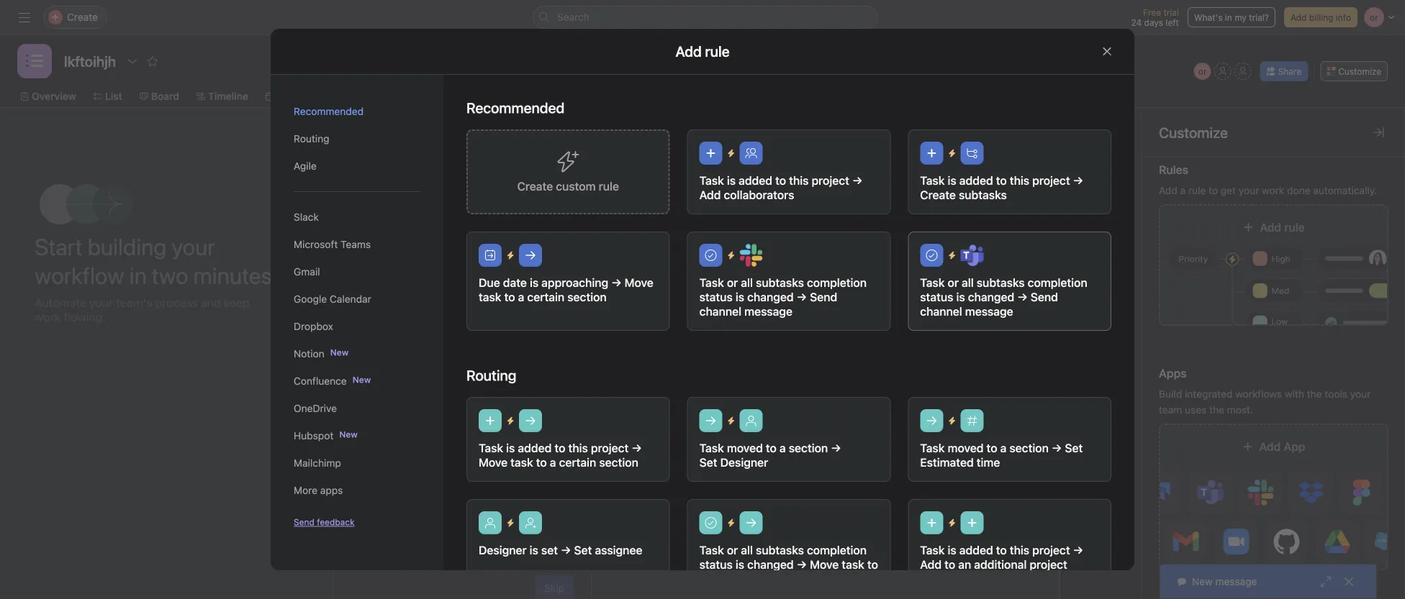Task type: describe. For each thing, give the bounding box(es) containing it.
due date is approaching → move task to a certain section
[[479, 276, 654, 304]]

designer is set → set assignee button
[[467, 500, 670, 599]]

team's
[[116, 296, 152, 310]]

uses inside from other apps choose the apps your team uses to create tasks for this project
[[532, 507, 554, 519]]

1 horizontal spatial recommended
[[467, 99, 565, 116]]

agile
[[294, 160, 317, 172]]

is inside task is added to this project → add to an additional project
[[948, 544, 957, 558]]

overview
[[32, 90, 76, 102]]

tasks down 0 incomplete tasks
[[968, 291, 990, 301]]

more for more options
[[351, 302, 372, 312]]

or button
[[1195, 63, 1212, 80]]

automatically.
[[1314, 185, 1378, 197]]

close image
[[1344, 577, 1356, 588]]

your inside from other apps choose the apps your team uses to create tasks for this project
[[483, 507, 503, 519]]

to inside "task is added to this project → create subtasks"
[[997, 174, 1007, 188]]

tasks down 1 incomplete task
[[674, 291, 696, 301]]

section for task moved to a section → set estimated time
[[1010, 442, 1049, 456]]

→ inside task is added to this project → move task to a certain section
[[632, 442, 642, 456]]

send for slack icon
[[810, 291, 838, 304]]

0 vertical spatial apps
[[1091, 317, 1112, 327]]

workflows
[[1236, 389, 1283, 400]]

is inside "task is added to this project → create subtasks"
[[948, 174, 957, 188]]

be
[[471, 198, 488, 215]]

task is added to this project → add to an additional project
[[921, 544, 1084, 572]]

template
[[443, 429, 484, 441]]

agile button
[[294, 153, 421, 180]]

skip button
[[535, 576, 574, 600]]

a inside task templates create a template to easily standardize tasks
[[435, 429, 440, 441]]

microsoft teams
[[294, 239, 371, 251]]

expand new message image
[[1321, 577, 1333, 588]]

close this dialog image
[[1102, 46, 1114, 57]]

→ inside task is added to this project → add collaborators
[[853, 174, 863, 188]]

in inside the start building your workflow in two minutes automate your team's process and keep work flowing.
[[129, 262, 147, 290]]

what's
[[1195, 12, 1223, 22]]

a inside the form submissions create a form that turns submissions into tasks
[[435, 351, 440, 363]]

should for untitled section
[[810, 291, 838, 301]]

workflow
[[35, 262, 124, 290]]

1 horizontal spatial the
[[1210, 404, 1225, 416]]

this inside 'anyone with access to this project can add tasks manually'
[[470, 257, 485, 267]]

to inside task is added to this project → add collaborators
[[776, 174, 787, 188]]

task moved to a section → set estimated time button
[[908, 398, 1112, 483]]

0 vertical spatial rules
[[1160, 163, 1189, 177]]

this inside from other apps choose the apps your team uses to create tasks for this project
[[488, 523, 505, 534]]

tasks inside from other apps choose the apps your team uses to create tasks for this project
[[445, 523, 470, 534]]

section, for khvjgfjh
[[1046, 291, 1079, 301]]

feedback
[[317, 518, 355, 528]]

the inside from other apps choose the apps your team uses to create tasks for this project
[[439, 507, 454, 519]]

to inside task moved to a section → set designer
[[766, 442, 777, 456]]

added for task is added to this project → add collaborators
[[739, 174, 773, 188]]

trial?
[[1250, 12, 1270, 22]]

with inside 'anyone with access to this project can add tasks manually'
[[409, 257, 427, 267]]

from
[[401, 492, 426, 503]]

task templates
[[1081, 458, 1121, 481]]

a inside task is added to this project → move task to a certain section
[[550, 456, 556, 470]]

task inside task or all subtasks completion status is changed → move task to a certain section
[[842, 559, 865, 572]]

move for khvjgfjh
[[992, 291, 1015, 301]]

section inside 'button'
[[690, 223, 729, 237]]

in inside what's in my trial? button
[[1226, 12, 1233, 22]]

additional project
[[975, 559, 1068, 572]]

add app button
[[1159, 424, 1390, 571]]

google calendar
[[294, 294, 372, 305]]

customize inside dropdown button
[[1339, 66, 1382, 76]]

close details image
[[1374, 127, 1385, 138]]

calendar link
[[266, 89, 320, 104]]

untitled section button
[[645, 217, 868, 243]]

when tasks move to this section, what should happen automatically? for khvjgfjh
[[941, 291, 1132, 314]]

timeline link
[[197, 89, 248, 104]]

google calendar button
[[294, 286, 421, 313]]

onedrive button
[[294, 395, 421, 423]]

workflow link
[[337, 89, 394, 104]]

create custom rule button
[[467, 130, 670, 215]]

task is added to this project → create subtasks button
[[908, 130, 1112, 215]]

what for khvjgfjh
[[1081, 291, 1102, 301]]

routing button
[[294, 125, 421, 153]]

project for task is added to this project → create subtasks
[[1033, 174, 1071, 188]]

task or all subtasks completion status is changed → send channel message for slack icon
[[700, 276, 867, 319]]

list image
[[26, 53, 43, 70]]

turns
[[489, 351, 513, 363]]

tasks down khvjgfjh button in the top of the page
[[1011, 254, 1033, 264]]

integrated
[[1186, 389, 1233, 400]]

send inside send feedback link
[[294, 518, 315, 528]]

apps inside from other apps choose the apps your team uses to create tasks for this project
[[457, 507, 480, 519]]

create for form submissions create a form that turns submissions into tasks
[[401, 351, 432, 363]]

and
[[201, 296, 221, 310]]

2 task or all subtasks completion status is changed → send channel message button from the left
[[908, 232, 1112, 331]]

→ inside task moved to a section → set designer
[[831, 442, 842, 456]]

due date is approaching → move task to a certain section button
[[467, 232, 670, 331]]

section for untitled section
[[645, 202, 676, 212]]

khvjgfjh
[[939, 223, 981, 237]]

subtasks for recommended
[[756, 276, 805, 290]]

moved for task moved to a section → set estimated time
[[948, 442, 984, 456]]

standardize
[[401, 445, 456, 457]]

moved for task moved to a section → set designer
[[727, 442, 763, 456]]

added for task is added to this project → add to an additional project
[[960, 544, 994, 558]]

my
[[1235, 12, 1247, 22]]

messages
[[521, 90, 569, 102]]

access
[[429, 257, 457, 267]]

anyone with access to this project can add tasks manually
[[377, 257, 551, 280]]

completion for routing
[[807, 544, 867, 558]]

tasks inside task templates create a template to easily standardize tasks
[[458, 445, 483, 457]]

3
[[1086, 176, 1092, 186]]

task or all subtasks completion status is changed → send channel message for the microsoft teams 'image'
[[921, 276, 1088, 319]]

send for the microsoft teams 'image'
[[1031, 291, 1059, 304]]

designer
[[479, 544, 527, 558]]

routing inside button
[[294, 133, 330, 145]]

workflow
[[349, 90, 394, 102]]

task inside task templates
[[1092, 458, 1111, 468]]

add billing info button
[[1285, 7, 1358, 27]]

khvjgfjh button
[[939, 217, 1162, 243]]

notion new
[[294, 348, 349, 360]]

slack image
[[740, 244, 763, 267]]

task for task is added to this project → add collaborators button
[[700, 174, 724, 188]]

project for task is added to this project → move task to a certain section
[[591, 442, 629, 456]]

task for task moved to a section → set designer button
[[700, 442, 724, 456]]

new for confluence
[[353, 375, 371, 385]]

new for hubspot
[[339, 430, 358, 440]]

easily
[[499, 429, 525, 441]]

recommended inside 'button'
[[294, 106, 364, 117]]

create custom rule
[[518, 180, 619, 193]]

task inside task is added to this project → move task to a certain section
[[511, 456, 534, 470]]

an
[[959, 559, 972, 572]]

dropbox button
[[294, 313, 421, 341]]

1
[[662, 254, 666, 264]]

to inside from other apps choose the apps your team uses to create tasks for this project
[[401, 523, 411, 534]]

gmail
[[294, 266, 320, 278]]

add app
[[1260, 440, 1306, 454]]

list
[[105, 90, 122, 102]]

0 horizontal spatial rules
[[1090, 246, 1112, 256]]

from other apps choose the apps your team uses to create tasks for this project
[[401, 492, 554, 534]]

project for anyone with access to this project can add tasks manually
[[488, 257, 516, 267]]

uses inside build integrated workflows with the tools your team uses the most.
[[1186, 404, 1207, 416]]

set
[[1066, 442, 1083, 456]]

low
[[1272, 317, 1289, 327]]

fields
[[1094, 176, 1116, 186]]

changed for recommended
[[748, 291, 794, 304]]

channel message for slack icon
[[700, 305, 793, 319]]

estimated time
[[921, 456, 1001, 470]]

move inside due date is approaching → move task to a certain section
[[625, 276, 654, 290]]

work
[[1263, 185, 1285, 197]]

set designer
[[700, 456, 769, 470]]

to inside task or all subtasks completion status is changed → move task to a certain section
[[868, 559, 879, 572]]

a inside due date is approaching → move task to a certain section
[[518, 291, 525, 304]]

move inside task or all subtasks completion status is changed → move task to a certain section
[[810, 559, 839, 572]]

happen for untitled section
[[648, 304, 679, 314]]

team inside from other apps choose the apps your team uses to create tasks for this project
[[506, 507, 529, 519]]

that
[[467, 351, 486, 363]]

confluence
[[294, 376, 347, 388]]

more for more apps
[[294, 485, 318, 497]]

a inside task moved to a section → set designer
[[780, 442, 786, 456]]

or inside button
[[1199, 66, 1208, 76]]

to inside task moved to a section → set estimated time
[[987, 442, 998, 456]]

choose
[[401, 507, 437, 519]]

1 horizontal spatial rule
[[1285, 221, 1306, 234]]

→ inside task is added to this project → add to an additional project
[[1074, 544, 1084, 558]]

1 task or all subtasks completion status is changed → send channel message button from the left
[[688, 232, 891, 331]]

automatically? for khvjgfjh
[[975, 304, 1035, 314]]

microsoft
[[294, 239, 338, 251]]

build integrated workflows with the tools your team uses the most.
[[1160, 389, 1372, 416]]

task for task is added to this project → add to an additional project button
[[921, 544, 945, 558]]

should for khvjgfjh
[[1104, 291, 1132, 301]]

dashboard link
[[428, 89, 492, 104]]

task is added to this project → move task to a certain section button
[[467, 398, 670, 483]]

your right get
[[1239, 185, 1260, 197]]

notion
[[294, 348, 325, 360]]

1 incomplete task
[[662, 254, 733, 264]]

share
[[1279, 66, 1302, 76]]

all for routing
[[741, 544, 753, 558]]

task templates
[[401, 414, 473, 426]]

task or all subtasks completion status is changed → move task to a certain section
[[700, 544, 879, 587]]

add collaborators
[[700, 188, 795, 202]]

when for khvjgfjh
[[941, 291, 965, 301]]

section for task moved to a section → set designer
[[789, 442, 828, 456]]

3 fields
[[1086, 176, 1116, 186]]

get
[[1221, 185, 1237, 197]]

with inside build integrated workflows with the tools your team uses the most.
[[1286, 389, 1305, 400]]

task is added to this project → add collaborators button
[[688, 130, 891, 215]]

tasks inside how will tasks be added to this project?
[[433, 198, 468, 215]]

is inside task is added to this project → move task to a certain section
[[507, 442, 515, 456]]

how
[[376, 198, 406, 215]]

app
[[1284, 440, 1306, 454]]

task or all subtasks completion status is changed → move task to a certain section button
[[688, 500, 891, 599]]

0
[[956, 254, 961, 264]]

1 vertical spatial apps
[[1160, 367, 1187, 381]]



Task type: locate. For each thing, give the bounding box(es) containing it.
to inside due date is approaching → move task to a certain section
[[505, 291, 515, 304]]

certain section inside task is added to this project → move task to a certain section
[[559, 456, 639, 470]]

0 horizontal spatial team
[[506, 507, 529, 519]]

move
[[625, 276, 654, 290], [479, 456, 508, 470], [810, 559, 839, 572]]

search
[[557, 11, 590, 23]]

this inside task is added to this project → add to an additional project
[[1010, 544, 1030, 558]]

skip
[[545, 583, 565, 595]]

most.
[[1228, 404, 1254, 416]]

1 horizontal spatial when tasks move to this section, what should happen automatically?
[[941, 291, 1132, 314]]

new inside notion new
[[330, 348, 349, 358]]

task or all subtasks completion status is changed → send channel message down 0 incomplete tasks
[[921, 276, 1088, 319]]

automatically? for untitled section
[[681, 304, 742, 314]]

1 horizontal spatial more
[[351, 302, 372, 312]]

new inside hubspot new
[[339, 430, 358, 440]]

tasks down anyone
[[377, 270, 398, 280]]

apps down mailchimp
[[320, 485, 343, 497]]

incomplete for 0
[[964, 254, 1009, 264]]

form submissions create a form that turns submissions into tasks
[[401, 336, 513, 379]]

1 horizontal spatial customize
[[1339, 66, 1382, 76]]

subtasks for routing
[[756, 544, 805, 558]]

1 vertical spatial rule
[[1285, 221, 1306, 234]]

add left app at bottom
[[1260, 440, 1282, 454]]

0 horizontal spatial section
[[645, 202, 676, 212]]

share button
[[1261, 61, 1309, 81]]

2 happen from the left
[[941, 304, 973, 314]]

moved
[[727, 442, 763, 456], [948, 442, 984, 456]]

0 horizontal spatial the
[[439, 507, 454, 519]]

1 horizontal spatial routing
[[467, 367, 517, 384]]

add for add rule
[[1261, 221, 1282, 234]]

when tasks move to this section, what should happen automatically? for untitled section
[[648, 291, 838, 314]]

tasks up this project?
[[433, 198, 468, 215]]

2 what from the left
[[1081, 291, 1102, 301]]

1 channel message from the left
[[700, 305, 793, 319]]

should
[[810, 291, 838, 301], [1104, 291, 1132, 301]]

more up dropbox button
[[351, 302, 372, 312]]

2 vertical spatial create
[[401, 429, 432, 441]]

add to starred image
[[147, 55, 159, 67]]

moved inside task moved to a section → set estimated time
[[948, 442, 984, 456]]

0 horizontal spatial apps
[[320, 485, 343, 497]]

1 horizontal spatial move
[[625, 276, 654, 290]]

24
[[1132, 17, 1143, 27]]

more down mailchimp
[[294, 485, 318, 497]]

1 vertical spatial more
[[294, 485, 318, 497]]

1 horizontal spatial with
[[1286, 389, 1305, 400]]

submissions
[[401, 367, 459, 379]]

status for routing
[[700, 559, 733, 572]]

untitled section
[[645, 223, 729, 237]]

create left custom rule
[[518, 180, 553, 193]]

2 should from the left
[[1104, 291, 1132, 301]]

section, down slack icon
[[752, 291, 785, 301]]

2 vertical spatial new
[[339, 430, 358, 440]]

board link
[[140, 89, 179, 104]]

1 horizontal spatial in
[[1226, 12, 1233, 22]]

0 horizontal spatial apps
[[1091, 317, 1112, 327]]

completion
[[807, 276, 867, 290], [1028, 276, 1088, 290], [807, 544, 867, 558]]

section inside task moved to a section → set estimated time
[[1010, 442, 1049, 456]]

section up khvjgfjh
[[939, 202, 970, 212]]

how will tasks be added to this project?
[[376, 198, 548, 235]]

1 should from the left
[[810, 291, 838, 301]]

move down 1 incomplete task
[[698, 291, 721, 301]]

project for task is added to this project → add to an additional project
[[1033, 544, 1071, 558]]

0 vertical spatial create
[[518, 180, 553, 193]]

with up the manually
[[409, 257, 427, 267]]

microsoft teams button
[[294, 231, 421, 259]]

with right the workflows
[[1286, 389, 1305, 400]]

more inside "button"
[[294, 485, 318, 497]]

task moved to a section → set designer
[[700, 442, 842, 470]]

2 task or all subtasks completion status is changed → send channel message from the left
[[921, 276, 1088, 319]]

task for task moved to a section → set estimated time button
[[921, 442, 945, 456]]

routing down turns
[[467, 367, 517, 384]]

your left team's
[[89, 296, 113, 310]]

0 horizontal spatial section,
[[752, 291, 785, 301]]

2 move from the left
[[992, 291, 1015, 301]]

free
[[1144, 7, 1162, 17]]

→ inside designer is set → set assignee button
[[561, 544, 572, 558]]

1 horizontal spatial automatically?
[[975, 304, 1035, 314]]

1 horizontal spatial incomplete
[[964, 254, 1009, 264]]

0 vertical spatial new
[[330, 348, 349, 358]]

added
[[739, 174, 773, 188], [960, 174, 994, 188], [491, 198, 532, 215], [518, 442, 552, 456], [960, 544, 994, 558]]

task inside due date is approaching → move task to a certain section
[[479, 291, 502, 304]]

incomplete
[[668, 254, 713, 264], [964, 254, 1009, 264]]

0 vertical spatial team
[[1160, 404, 1183, 416]]

0 vertical spatial calendar
[[277, 90, 320, 102]]

new down onedrive button
[[339, 430, 358, 440]]

calendar inside "link"
[[277, 90, 320, 102]]

2 section, from the left
[[1046, 291, 1079, 301]]

1 horizontal spatial happen
[[941, 304, 973, 314]]

0 horizontal spatial more
[[294, 485, 318, 497]]

to inside how will tasks be added to this project?
[[535, 198, 548, 215]]

1 vertical spatial move
[[479, 456, 508, 470]]

add billing info
[[1291, 12, 1352, 22]]

1 horizontal spatial moved
[[948, 442, 984, 456]]

project inside 'anyone with access to this project can add tasks manually'
[[488, 257, 516, 267]]

task inside task moved to a section → set estimated time
[[921, 442, 945, 456]]

1 horizontal spatial should
[[1104, 291, 1132, 301]]

0 horizontal spatial when tasks move to this section, what should happen automatically?
[[648, 291, 838, 314]]

task moved to a section → set estimated time
[[921, 442, 1083, 470]]

2 channel message from the left
[[921, 305, 1014, 319]]

create up 'submissions'
[[401, 351, 432, 363]]

onedrive
[[294, 403, 337, 415]]

apps up the 'build' at the bottom of the page
[[1160, 367, 1187, 381]]

process
[[155, 296, 198, 310]]

incomplete right 1 at the top left of the page
[[668, 254, 713, 264]]

a inside task moved to a section → set estimated time
[[1001, 442, 1007, 456]]

0 vertical spatial in
[[1226, 12, 1233, 22]]

happen down 1 at the top left of the page
[[648, 304, 679, 314]]

your
[[1239, 185, 1260, 197], [172, 233, 215, 261], [89, 296, 113, 310], [1351, 389, 1372, 400], [483, 507, 503, 519]]

1 horizontal spatial when
[[941, 291, 965, 301]]

form submissions
[[401, 336, 488, 348]]

certain section inside due date is approaching → move task to a certain section
[[528, 291, 607, 304]]

0 vertical spatial the
[[1308, 389, 1323, 400]]

status
[[700, 291, 733, 304], [921, 291, 954, 304], [700, 559, 733, 572]]

date
[[503, 276, 527, 290]]

task inside task is added to this project → add collaborators
[[700, 174, 724, 188]]

status for recommended
[[700, 291, 733, 304]]

when tasks move to this section, what should happen automatically? down slack icon
[[648, 291, 838, 314]]

your right tools
[[1351, 389, 1372, 400]]

0 horizontal spatial should
[[810, 291, 838, 301]]

add for add a rule to get your work done automatically.
[[1160, 185, 1178, 197]]

create inside button
[[518, 180, 553, 193]]

to inside task templates create a template to easily standardize tasks
[[487, 429, 496, 441]]

channel message for the microsoft teams 'image'
[[921, 305, 1014, 319]]

create up standardize
[[401, 429, 432, 441]]

1 horizontal spatial task or all subtasks completion status is changed → send channel message button
[[908, 232, 1112, 331]]

1 horizontal spatial team
[[1160, 404, 1183, 416]]

all
[[741, 276, 753, 290], [962, 276, 974, 290], [741, 544, 753, 558]]

uses down the integrated
[[1186, 404, 1207, 416]]

0 horizontal spatial with
[[409, 257, 427, 267]]

0 horizontal spatial send
[[294, 518, 315, 528]]

added up add collaborators
[[739, 174, 773, 188]]

1 move from the left
[[698, 291, 721, 301]]

rule up high at right top
[[1285, 221, 1306, 234]]

calendar down gmail "button"
[[330, 294, 372, 305]]

your up "for"
[[483, 507, 503, 519]]

added inside task is added to this project → add to an additional project
[[960, 544, 994, 558]]

project inside task is added to this project → add collaborators
[[812, 174, 850, 188]]

create for task templates create a template to easily standardize tasks
[[401, 429, 432, 441]]

subtasks inside task or all subtasks completion status is changed → move task to a certain section
[[756, 544, 805, 558]]

google
[[294, 294, 327, 305]]

new up confluence new
[[330, 348, 349, 358]]

→
[[853, 174, 863, 188], [1074, 174, 1084, 188], [612, 276, 622, 290], [797, 291, 808, 304], [1018, 291, 1028, 304], [632, 442, 642, 456], [831, 442, 842, 456], [1052, 442, 1063, 456], [561, 544, 572, 558], [1074, 544, 1084, 558], [797, 559, 808, 572]]

2 section from the left
[[939, 202, 970, 212]]

subtasks
[[756, 276, 805, 290], [977, 276, 1025, 290], [756, 544, 805, 558]]

1 horizontal spatial channel message
[[921, 305, 1014, 319]]

project for task is added to this project → add collaborators
[[812, 174, 850, 188]]

1 horizontal spatial apps
[[457, 507, 480, 519]]

what's in my trial?
[[1195, 12, 1270, 22]]

to inside 'anyone with access to this project can add tasks manually'
[[460, 257, 468, 267]]

or inside task or all subtasks completion status is changed → move task to a certain section
[[727, 544, 738, 558]]

forms
[[1089, 388, 1114, 398]]

0 vertical spatial rule
[[1189, 185, 1207, 197]]

new message
[[1193, 577, 1258, 588]]

1 horizontal spatial move
[[992, 291, 1015, 301]]

team down the 'build' at the bottom of the page
[[1160, 404, 1183, 416]]

→ inside due date is approaching → move task to a certain section
[[612, 276, 622, 290]]

calendar inside button
[[330, 294, 372, 305]]

move inside task is added to this project → move task to a certain section
[[479, 456, 508, 470]]

1 moved from the left
[[727, 442, 763, 456]]

0 horizontal spatial uses
[[532, 507, 554, 519]]

0 horizontal spatial automatically?
[[681, 304, 742, 314]]

added up the create subtasks on the right top of the page
[[960, 174, 994, 188]]

new up onedrive button
[[353, 375, 371, 385]]

0 horizontal spatial calendar
[[277, 90, 320, 102]]

section,
[[752, 291, 785, 301], [1046, 291, 1079, 301]]

1 vertical spatial calendar
[[330, 294, 372, 305]]

build
[[1160, 389, 1183, 400]]

teams
[[341, 239, 371, 251]]

move down 0 incomplete tasks
[[992, 291, 1015, 301]]

project inside task is added to this project → move task to a certain section
[[591, 442, 629, 456]]

section, for untitled section
[[752, 291, 785, 301]]

1 vertical spatial customize
[[1160, 124, 1229, 141]]

2 horizontal spatial move
[[810, 559, 839, 572]]

project inside "task is added to this project → create subtasks"
[[1033, 174, 1071, 188]]

2 vertical spatial move
[[810, 559, 839, 572]]

slack
[[294, 211, 319, 223]]

task inside task or all subtasks completion status is changed → move task to a certain section
[[700, 544, 724, 558]]

team
[[1160, 404, 1183, 416], [506, 507, 529, 519]]

1 horizontal spatial send
[[810, 291, 838, 304]]

2 vertical spatial the
[[439, 507, 454, 519]]

added for task is added to this project → create subtasks
[[960, 174, 994, 188]]

1 vertical spatial uses
[[532, 507, 554, 519]]

channel message
[[700, 305, 793, 319], [921, 305, 1014, 319]]

more apps
[[294, 485, 343, 497]]

section for khvjgfjh
[[939, 202, 970, 212]]

0 vertical spatial more
[[351, 302, 372, 312]]

apps inside more apps "button"
[[320, 485, 343, 497]]

section, down khvjgfjh button in the top of the page
[[1046, 291, 1079, 301]]

1 automatically? from the left
[[681, 304, 742, 314]]

task or all subtasks completion status is changed → send channel message down slack icon
[[700, 276, 867, 319]]

project inside task is added to this project → add to an additional project
[[1033, 544, 1071, 558]]

set assignee
[[574, 544, 643, 558]]

in up team's
[[129, 262, 147, 290]]

0 vertical spatial apps
[[320, 485, 343, 497]]

timeline
[[208, 90, 248, 102]]

1 horizontal spatial section,
[[1046, 291, 1079, 301]]

or
[[1199, 66, 1208, 76], [727, 276, 738, 290], [948, 276, 959, 290], [727, 544, 738, 558]]

added up an
[[960, 544, 994, 558]]

new inside confluence new
[[353, 375, 371, 385]]

send
[[810, 291, 838, 304], [1031, 291, 1059, 304], [294, 518, 315, 528]]

create inside the form submissions create a form that turns submissions into tasks
[[401, 351, 432, 363]]

2 moved from the left
[[948, 442, 984, 456]]

your inside build integrated workflows with the tools your team uses the most.
[[1351, 389, 1372, 400]]

customize button
[[1321, 61, 1389, 81]]

moved up estimated time
[[948, 442, 984, 456]]

added inside task is added to this project → move task to a certain section
[[518, 442, 552, 456]]

0 horizontal spatial what
[[787, 291, 808, 301]]

routing
[[294, 133, 330, 145], [467, 367, 517, 384]]

rule left get
[[1189, 185, 1207, 197]]

1 vertical spatial create
[[401, 351, 432, 363]]

anyone
[[377, 257, 407, 267]]

2 vertical spatial certain section
[[709, 573, 789, 587]]

0 horizontal spatial customize
[[1160, 124, 1229, 141]]

0 horizontal spatial routing
[[294, 133, 330, 145]]

other apps
[[428, 492, 480, 503]]

task for task is added to this project → move task to a certain section button
[[479, 442, 504, 456]]

this inside task is added to this project → move task to a certain section
[[569, 442, 588, 456]]

add left an
[[921, 559, 942, 572]]

status inside task or all subtasks completion status is changed → move task to a certain section
[[700, 559, 733, 572]]

1 horizontal spatial rules
[[1160, 163, 1189, 177]]

apps up forms
[[1091, 317, 1112, 327]]

None text field
[[61, 48, 120, 74]]

add for add billing info
[[1291, 12, 1308, 22]]

task inside task moved to a section → set designer
[[700, 442, 724, 456]]

med
[[1272, 286, 1290, 296]]

add for add app
[[1260, 440, 1282, 454]]

completion for recommended
[[807, 276, 867, 290]]

1 section, from the left
[[752, 291, 785, 301]]

added down the 'easily'
[[518, 442, 552, 456]]

done
[[1288, 185, 1311, 197]]

0 horizontal spatial task or all subtasks completion status is changed → send channel message
[[700, 276, 867, 319]]

when tasks move to this section, what should happen automatically? down 0 incomplete tasks
[[941, 291, 1132, 314]]

happen
[[648, 304, 679, 314], [941, 304, 973, 314]]

for
[[473, 523, 485, 534]]

send feedback
[[294, 518, 355, 528]]

this inside task is added to this project → add collaborators
[[790, 174, 809, 188]]

tasks inside the form submissions create a form that turns submissions into tasks
[[482, 367, 506, 379]]

0 vertical spatial with
[[409, 257, 427, 267]]

1 what from the left
[[787, 291, 808, 301]]

automatically? down 1 incomplete task
[[681, 304, 742, 314]]

1 vertical spatial routing
[[467, 367, 517, 384]]

gmail button
[[294, 259, 421, 286]]

more
[[351, 302, 372, 312], [294, 485, 318, 497]]

tasks
[[433, 198, 468, 215], [1011, 254, 1033, 264], [377, 270, 398, 280], [674, 291, 696, 301], [968, 291, 990, 301], [482, 367, 506, 379], [458, 445, 483, 457], [445, 523, 470, 534]]

when down 0
[[941, 291, 965, 301]]

add inside task is added to this project → add to an additional project
[[921, 559, 942, 572]]

→ inside task moved to a section → set estimated time
[[1052, 442, 1063, 456]]

tasks down turns
[[482, 367, 506, 379]]

this inside "task is added to this project → create subtasks"
[[1010, 174, 1030, 188]]

when for untitled section
[[648, 291, 671, 301]]

your up two minutes
[[172, 233, 215, 261]]

calendar left workflow link
[[277, 90, 320, 102]]

rules right fields
[[1160, 163, 1189, 177]]

incomplete for 1
[[668, 254, 713, 264]]

channel message down 0
[[921, 305, 1014, 319]]

1 vertical spatial the
[[1210, 404, 1225, 416]]

task inside task is added to this project → add to an additional project
[[921, 544, 945, 558]]

0 horizontal spatial task or all subtasks completion status is changed → send channel message button
[[688, 232, 891, 331]]

tasks inside 'anyone with access to this project can add tasks manually'
[[377, 270, 398, 280]]

added right be
[[491, 198, 532, 215]]

section inside task moved to a section → set designer
[[789, 442, 828, 456]]

0 horizontal spatial section
[[690, 223, 729, 237]]

channel message down slack icon
[[700, 305, 793, 319]]

search list box
[[533, 6, 879, 29]]

happen down 0
[[941, 304, 973, 314]]

1 when from the left
[[648, 291, 671, 301]]

0 vertical spatial uses
[[1186, 404, 1207, 416]]

team up "designer"
[[506, 507, 529, 519]]

0 horizontal spatial incomplete
[[668, 254, 713, 264]]

task or all subtasks completion status is changed → send channel message
[[700, 276, 867, 319], [921, 276, 1088, 319]]

all for recommended
[[741, 276, 753, 290]]

add inside add billing info button
[[1291, 12, 1308, 22]]

add up high at right top
[[1261, 221, 1282, 234]]

move for untitled section
[[698, 291, 721, 301]]

work flowing.
[[35, 311, 106, 324]]

1 vertical spatial apps
[[457, 507, 480, 519]]

1 vertical spatial rules
[[1090, 246, 1112, 256]]

1 horizontal spatial task or all subtasks completion status is changed → send channel message
[[921, 276, 1088, 319]]

1 horizontal spatial what
[[1081, 291, 1102, 301]]

moved up set designer
[[727, 442, 763, 456]]

task for task is added to this project → create subtasks button
[[921, 174, 945, 188]]

when down 1 at the top left of the page
[[648, 291, 671, 301]]

1 task or all subtasks completion status is changed → send channel message from the left
[[700, 276, 867, 319]]

0 vertical spatial move
[[625, 276, 654, 290]]

in left my
[[1226, 12, 1233, 22]]

is inside task or all subtasks completion status is changed → move task to a certain section
[[736, 559, 745, 572]]

the down other apps
[[439, 507, 454, 519]]

automate
[[35, 296, 86, 310]]

added inside task is added to this project → add collaborators
[[739, 174, 773, 188]]

0 horizontal spatial when
[[648, 291, 671, 301]]

project inside from other apps choose the apps your team uses to create tasks for this project
[[508, 523, 541, 534]]

added inside how will tasks be added to this project?
[[491, 198, 532, 215]]

1 horizontal spatial section
[[789, 442, 828, 456]]

is inside task is added to this project → add collaborators
[[727, 174, 736, 188]]

tasks left "for"
[[445, 523, 470, 534]]

2 horizontal spatial send
[[1031, 291, 1059, 304]]

customize down the info
[[1339, 66, 1382, 76]]

incomplete right 0
[[964, 254, 1009, 264]]

routing up 'agile'
[[294, 133, 330, 145]]

priority
[[1179, 254, 1209, 264]]

1 happen from the left
[[648, 304, 679, 314]]

task inside task is added to this project → move task to a certain section
[[479, 442, 504, 456]]

2 horizontal spatial section
[[1010, 442, 1049, 456]]

task inside "task is added to this project → create subtasks"
[[921, 174, 945, 188]]

calendar
[[277, 90, 320, 102], [330, 294, 372, 305]]

task
[[716, 254, 733, 264], [479, 291, 502, 304], [511, 456, 534, 470], [842, 559, 865, 572]]

0 horizontal spatial moved
[[727, 442, 763, 456]]

apps up "for"
[[457, 507, 480, 519]]

0 horizontal spatial move
[[479, 456, 508, 470]]

this project?
[[422, 218, 502, 235]]

uses up set
[[532, 507, 554, 519]]

designer is set → set assignee
[[479, 544, 643, 558]]

0 horizontal spatial happen
[[648, 304, 679, 314]]

1 horizontal spatial section
[[939, 202, 970, 212]]

2 when tasks move to this section, what should happen automatically? from the left
[[941, 291, 1132, 314]]

→ inside task or all subtasks completion status is changed → move task to a certain section
[[797, 559, 808, 572]]

to
[[776, 174, 787, 188], [997, 174, 1007, 188], [1209, 185, 1219, 197], [535, 198, 548, 215], [460, 257, 468, 267], [505, 291, 515, 304], [723, 291, 732, 301], [1017, 291, 1025, 301], [487, 429, 496, 441], [555, 442, 566, 456], [766, 442, 777, 456], [987, 442, 998, 456], [536, 456, 547, 470], [401, 523, 411, 534], [997, 544, 1007, 558], [868, 559, 879, 572], [945, 559, 956, 572]]

can
[[519, 257, 533, 267]]

new for notion
[[330, 348, 349, 358]]

2 automatically? from the left
[[975, 304, 1035, 314]]

tasks down template
[[458, 445, 483, 457]]

0 vertical spatial customize
[[1339, 66, 1382, 76]]

dashboard
[[440, 90, 492, 102]]

2 when from the left
[[941, 291, 965, 301]]

set
[[542, 544, 558, 558]]

customize down or button
[[1160, 124, 1229, 141]]

what for untitled section
[[787, 291, 808, 301]]

1 horizontal spatial uses
[[1186, 404, 1207, 416]]

1 when tasks move to this section, what should happen automatically? from the left
[[648, 291, 838, 314]]

microsoft teams image
[[961, 244, 984, 267]]

the left tools
[[1308, 389, 1323, 400]]

1 incomplete from the left
[[668, 254, 713, 264]]

added for task is added to this project → move task to a certain section
[[518, 442, 552, 456]]

1 vertical spatial with
[[1286, 389, 1305, 400]]

2 horizontal spatial the
[[1308, 389, 1323, 400]]

a inside task or all subtasks completion status is changed → move task to a certain section
[[700, 573, 706, 587]]

1 vertical spatial certain section
[[559, 456, 639, 470]]

task is added to this project → add collaborators
[[700, 174, 863, 202]]

add inside "button"
[[1260, 440, 1282, 454]]

automatically? down 0 incomplete tasks
[[975, 304, 1035, 314]]

custom rule
[[556, 180, 619, 193]]

building
[[88, 233, 167, 261]]

create inside task templates create a template to easily standardize tasks
[[401, 429, 432, 441]]

1 horizontal spatial calendar
[[330, 294, 372, 305]]

0 horizontal spatial move
[[698, 291, 721, 301]]

→ inside "task is added to this project → create subtasks"
[[1074, 174, 1084, 188]]

certain section inside task or all subtasks completion status is changed → move task to a certain section
[[709, 573, 789, 587]]

billing
[[1310, 12, 1334, 22]]

happen for khvjgfjh
[[941, 304, 973, 314]]

task for task or all subtasks completion status is changed → move task to a certain section "button"
[[700, 544, 724, 558]]

search button
[[533, 6, 879, 29]]

2 incomplete from the left
[[964, 254, 1009, 264]]

section up untitled
[[645, 202, 676, 212]]

rules down khvjgfjh button in the top of the page
[[1090, 246, 1112, 256]]

add left get
[[1160, 185, 1178, 197]]

1 section from the left
[[645, 202, 676, 212]]

0 horizontal spatial channel message
[[700, 305, 793, 319]]

days
[[1145, 17, 1164, 27]]

1 vertical spatial in
[[129, 262, 147, 290]]

the down the integrated
[[1210, 404, 1225, 416]]

changed for routing
[[748, 559, 794, 572]]

team inside build integrated workflows with the tools your team uses the most.
[[1160, 404, 1183, 416]]

a
[[1181, 185, 1186, 197], [518, 291, 525, 304], [435, 351, 440, 363], [435, 429, 440, 441], [780, 442, 786, 456], [1001, 442, 1007, 456], [550, 456, 556, 470], [700, 573, 706, 587]]

0 horizontal spatial rule
[[1189, 185, 1207, 197]]

all inside task or all subtasks completion status is changed → move task to a certain section
[[741, 544, 753, 558]]

1 vertical spatial team
[[506, 507, 529, 519]]

1 vertical spatial new
[[353, 375, 371, 385]]

move
[[698, 291, 721, 301], [992, 291, 1015, 301]]

is inside due date is approaching → move task to a certain section
[[530, 276, 539, 290]]

add left the billing
[[1291, 12, 1308, 22]]



Task type: vqa. For each thing, say whether or not it's contained in the screenshot.
line_and_symbols 'image'
no



